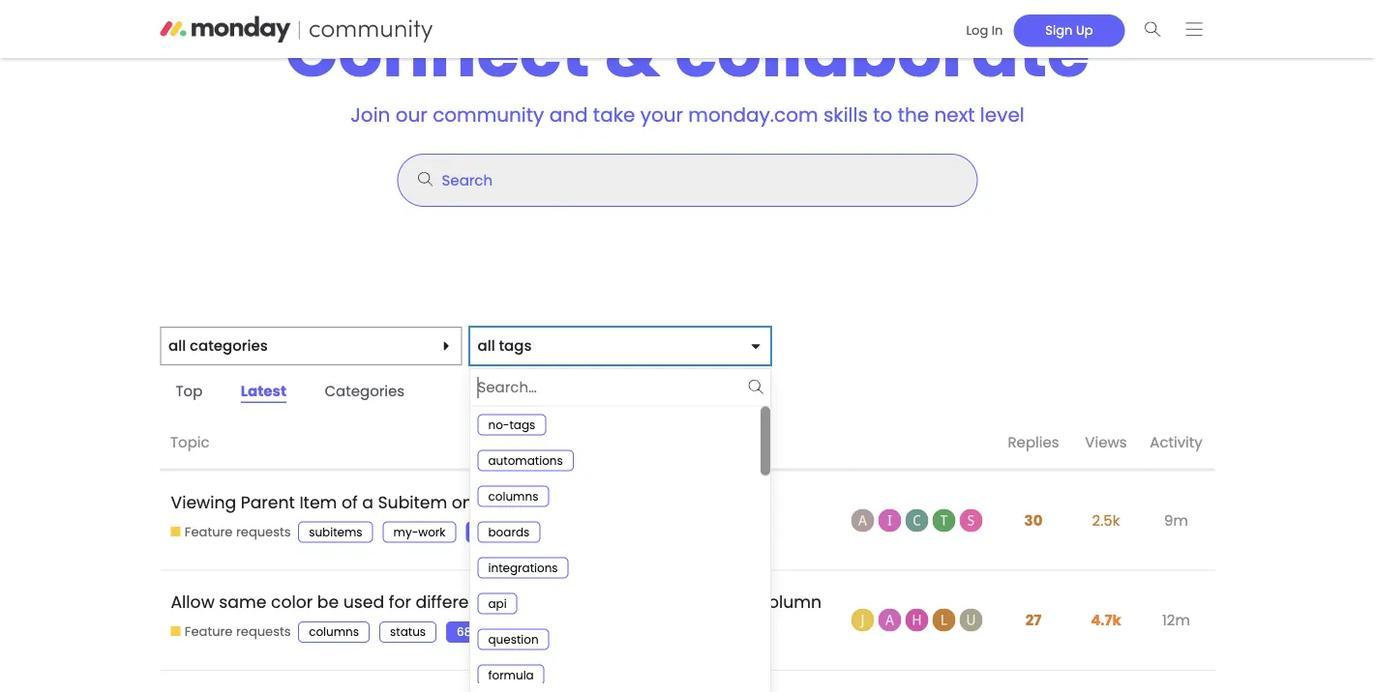 Task type: vqa. For each thing, say whether or not it's contained in the screenshot.
the bottom 'and'
no



Task type: locate. For each thing, give the bounding box(es) containing it.
all tags
[[478, 336, 532, 357]]

votes right 68
[[475, 624, 506, 640]]

tags list containing subitems
[[298, 522, 546, 543]]

color
[[271, 591, 313, 614]]

1 horizontal spatial all
[[478, 336, 495, 357]]

feature requests down allow
[[185, 624, 291, 641]]

radio item
[[470, 407, 761, 443], [470, 443, 761, 478], [470, 478, 761, 514], [470, 514, 761, 550], [470, 550, 761, 586], [470, 586, 761, 622], [470, 622, 761, 658], [470, 658, 761, 693]]

30 button
[[1019, 499, 1047, 543]]

30
[[1024, 510, 1043, 531]]

all left tags
[[478, 336, 495, 357]]

next
[[934, 102, 975, 129]]

requests
[[236, 524, 291, 541], [236, 624, 291, 641]]

2 feature requests link from the top
[[171, 624, 291, 641]]

0 horizontal spatial status
[[390, 624, 426, 640]]

1 all from the left
[[168, 336, 186, 357]]

up
[[1076, 22, 1093, 39]]

0 horizontal spatial the
[[619, 591, 646, 614]]

2 feature requests from the top
[[185, 624, 291, 641]]

categories
[[325, 381, 405, 402]]

0 vertical spatial tags list
[[298, 522, 546, 543]]

1 tags list from the top
[[298, 522, 546, 543]]

subitems link
[[298, 522, 373, 543]]

column
[[758, 591, 822, 614]]

all up top
[[168, 336, 186, 357]]

jaewoo kim - original poster image
[[851, 609, 874, 633]]

allow same color be used for different statuses within the same status column link
[[171, 576, 822, 629]]

2 all from the left
[[478, 336, 495, 357]]

votes right 94
[[494, 525, 526, 541]]

categories link
[[309, 377, 420, 407]]

68 votes
[[457, 624, 506, 640]]

replies
[[1008, 433, 1059, 453]]

menu
[[470, 407, 770, 693]]

my
[[478, 491, 501, 514]]

feature requests
[[185, 524, 291, 541], [185, 624, 291, 641]]

1 vertical spatial votes
[[475, 624, 506, 640]]

on
[[452, 491, 473, 514]]

1 feature from the top
[[185, 524, 233, 541]]

same
[[219, 591, 267, 614], [650, 591, 698, 614]]

tags list containing columns
[[298, 622, 526, 643]]

requests for parent
[[236, 524, 291, 541]]

adam krukemyer - original poster image
[[851, 510, 874, 533]]

feature for viewing
[[185, 524, 233, 541]]

the right within
[[619, 591, 646, 614]]

2 tags list from the top
[[298, 622, 526, 643]]

status
[[702, 591, 754, 614], [390, 624, 426, 640]]

within
[[565, 591, 614, 614]]

search image
[[748, 381, 763, 395]]

feature down allow
[[185, 624, 233, 641]]

0 vertical spatial the
[[898, 102, 929, 129]]

1 feature requests from the top
[[185, 524, 291, 541]]

feature requests link for parent
[[171, 524, 291, 542]]

2 requests from the top
[[236, 624, 291, 641]]

1 vertical spatial feature
[[185, 624, 233, 641]]

0 vertical spatial feature requests link
[[171, 524, 291, 542]]

0 horizontal spatial all
[[168, 336, 186, 357]]

tags list down subitem
[[298, 522, 546, 543]]

requests down "color"
[[236, 624, 291, 641]]

viewing
[[171, 491, 236, 514]]

2.5k
[[1092, 510, 1120, 531]]

0 vertical spatial votes
[[494, 525, 526, 541]]

feature requests link for same
[[171, 624, 291, 641]]

john s - most recent poster image
[[959, 609, 983, 633]]

27
[[1025, 610, 1041, 631]]

join
[[351, 102, 390, 129]]

0 vertical spatial feature requests
[[185, 524, 291, 541]]

tags list
[[298, 522, 546, 543], [298, 622, 526, 643]]

feature requests link down allow
[[171, 624, 291, 641]]

connect & collaborate join our community and take your monday.com skills to the next level
[[285, 3, 1090, 129]]

1 vertical spatial requests
[[236, 624, 291, 641]]

0 vertical spatial feature
[[185, 524, 233, 541]]

feature requests link
[[171, 524, 291, 542], [171, 624, 291, 641]]

a
[[362, 491, 373, 514]]

2 feature from the top
[[185, 624, 233, 641]]

iandee - frequent poster image
[[878, 510, 901, 533]]

sign up button
[[1013, 14, 1125, 47]]

feature down viewing
[[185, 524, 233, 541]]

latest
[[241, 381, 286, 402]]

work
[[506, 491, 547, 514]]

connect
[[285, 3, 590, 101]]

for
[[389, 591, 411, 614]]

1 vertical spatial status
[[390, 624, 426, 640]]

1 vertical spatial feature requests link
[[171, 624, 291, 641]]

statuses
[[490, 591, 561, 614]]

monday.com
[[688, 102, 818, 129]]

Search… search field
[[478, 373, 745, 402]]

log
[[966, 22, 988, 39]]

requests down parent
[[236, 524, 291, 541]]

sonya senkowsky - most recent poster image
[[959, 510, 983, 533]]

status down "for"
[[390, 624, 426, 640]]

tags list down "for"
[[298, 622, 526, 643]]

0 vertical spatial requests
[[236, 524, 291, 541]]

feature
[[185, 524, 233, 541], [185, 624, 233, 641]]

tags
[[499, 336, 532, 357]]

1 vertical spatial the
[[619, 591, 646, 614]]

parent
[[241, 491, 295, 514]]

1 vertical spatial feature requests
[[185, 624, 291, 641]]

2 radio item from the top
[[470, 443, 761, 478]]

lucas vaneveld - frequent poster image
[[932, 609, 956, 633]]

my-work link
[[383, 522, 456, 543]]

68 votes link
[[446, 622, 517, 643]]

1 horizontal spatial the
[[898, 102, 929, 129]]

feature requests link down viewing
[[171, 524, 291, 542]]

all
[[168, 336, 186, 357], [478, 336, 495, 357]]

0 vertical spatial status
[[702, 591, 754, 614]]

1 requests from the top
[[236, 524, 291, 541]]

top
[[176, 381, 203, 402]]

the right to
[[898, 102, 929, 129]]

0 horizontal spatial same
[[219, 591, 267, 614]]

search image
[[1145, 22, 1161, 36]]

feature requests down parent
[[185, 524, 291, 541]]

status left the column
[[702, 591, 754, 614]]

to
[[873, 102, 892, 129]]

feature requests for same
[[185, 624, 291, 641]]

1 horizontal spatial same
[[650, 591, 698, 614]]

same right within
[[650, 591, 698, 614]]

views button
[[1070, 418, 1142, 470]]

requests for same
[[236, 624, 291, 641]]

all for all tags
[[478, 336, 495, 357]]

1 same from the left
[[219, 591, 267, 614]]

3 radio item from the top
[[470, 478, 761, 514]]

categories
[[190, 336, 268, 357]]

different
[[416, 591, 486, 614]]

1 feature requests link from the top
[[171, 524, 291, 542]]

the
[[898, 102, 929, 129], [619, 591, 646, 614]]

1 vertical spatial tags list
[[298, 622, 526, 643]]

viewing parent item of a subitem on my work link
[[171, 477, 547, 529]]

navigation
[[949, 8, 1215, 50]]

same left "color"
[[219, 591, 267, 614]]

subitems
[[309, 525, 362, 541]]

your
[[640, 102, 683, 129]]

votes
[[494, 525, 526, 541], [475, 624, 506, 640]]

68
[[457, 624, 472, 640]]

12m
[[1162, 610, 1190, 631]]

1 horizontal spatial status
[[702, 591, 754, 614]]

all categories
[[168, 336, 268, 357]]



Task type: describe. For each thing, give the bounding box(es) containing it.
be
[[317, 591, 339, 614]]

replies button
[[997, 418, 1070, 470]]

sign
[[1045, 22, 1073, 39]]

monday community forum image
[[160, 16, 470, 43]]

hgx5a4 - frequent poster image
[[905, 609, 928, 633]]

tags list for for
[[298, 622, 526, 643]]

in
[[992, 22, 1003, 39]]

posters element
[[846, 418, 997, 470]]

topic
[[170, 433, 210, 453]]

latest link
[[225, 377, 302, 407]]

the inside allow same color be used for different statuses within the same status column link
[[619, 591, 646, 614]]

sign up
[[1045, 22, 1093, 39]]

columns link
[[298, 622, 370, 643]]

8 radio item from the top
[[470, 658, 761, 693]]

2 same from the left
[[650, 591, 698, 614]]

community
[[433, 102, 544, 129]]

4 radio item from the top
[[470, 514, 761, 550]]

of
[[342, 491, 358, 514]]

open advanced search image
[[408, 162, 442, 197]]

log in
[[966, 22, 1003, 39]]

94 votes link
[[466, 522, 536, 543]]

&
[[605, 3, 660, 101]]

status inside the status link
[[390, 624, 426, 640]]

7 radio item from the top
[[470, 622, 761, 658]]

9m link
[[1159, 496, 1193, 546]]

1 radio item from the top
[[470, 407, 761, 443]]

all for all categories
[[168, 336, 186, 357]]

status inside allow same color be used for different statuses within the same status column link
[[702, 591, 754, 614]]

the inside connect & collaborate join our community and take your monday.com skills to the next level
[[898, 102, 929, 129]]

allow same color be used for different statuses within the same status column
[[171, 591, 822, 614]]

views
[[1085, 433, 1127, 453]]

columns
[[309, 624, 359, 640]]

and
[[549, 102, 588, 129]]

used
[[343, 591, 384, 614]]

6 radio item from the top
[[470, 586, 761, 622]]

my-
[[393, 525, 418, 541]]

feature for allow
[[185, 624, 233, 641]]

94 votes
[[477, 525, 526, 541]]

4.7k
[[1091, 610, 1121, 631]]

charles karpiuk - frequent poster image
[[905, 510, 928, 533]]

votes for statuses
[[475, 624, 506, 640]]

collaborate
[[675, 3, 1090, 101]]

our
[[395, 102, 427, 129]]

viewing parent item of a subitem on my work
[[171, 491, 547, 514]]

menu image
[[1186, 22, 1202, 36]]

94
[[477, 525, 491, 541]]

activity
[[1150, 433, 1202, 453]]

Search text field
[[398, 155, 977, 206]]

subitem
[[378, 491, 447, 514]]

5 radio item from the top
[[470, 550, 761, 586]]

12m link
[[1157, 596, 1195, 646]]

log in button
[[955, 14, 1013, 47]]

votes for my
[[494, 525, 526, 541]]

my-work
[[393, 525, 446, 541]]

navigation containing log in
[[949, 8, 1215, 50]]

taylor tedesco - frequent poster image
[[932, 510, 956, 533]]

feature requests for parent
[[185, 524, 291, 541]]

top link
[[160, 377, 218, 407]]

activity button
[[1142, 418, 1215, 470]]

9m
[[1164, 510, 1188, 531]]

alexandre campagna - frequent poster image
[[878, 609, 901, 633]]

take
[[593, 102, 635, 129]]

work
[[418, 525, 446, 541]]

27 button
[[1021, 599, 1046, 643]]

allow
[[171, 591, 215, 614]]

status link
[[379, 622, 436, 643]]

level
[[980, 102, 1024, 129]]

tags list for subitem
[[298, 522, 546, 543]]

skills
[[823, 102, 868, 129]]

item
[[299, 491, 337, 514]]



